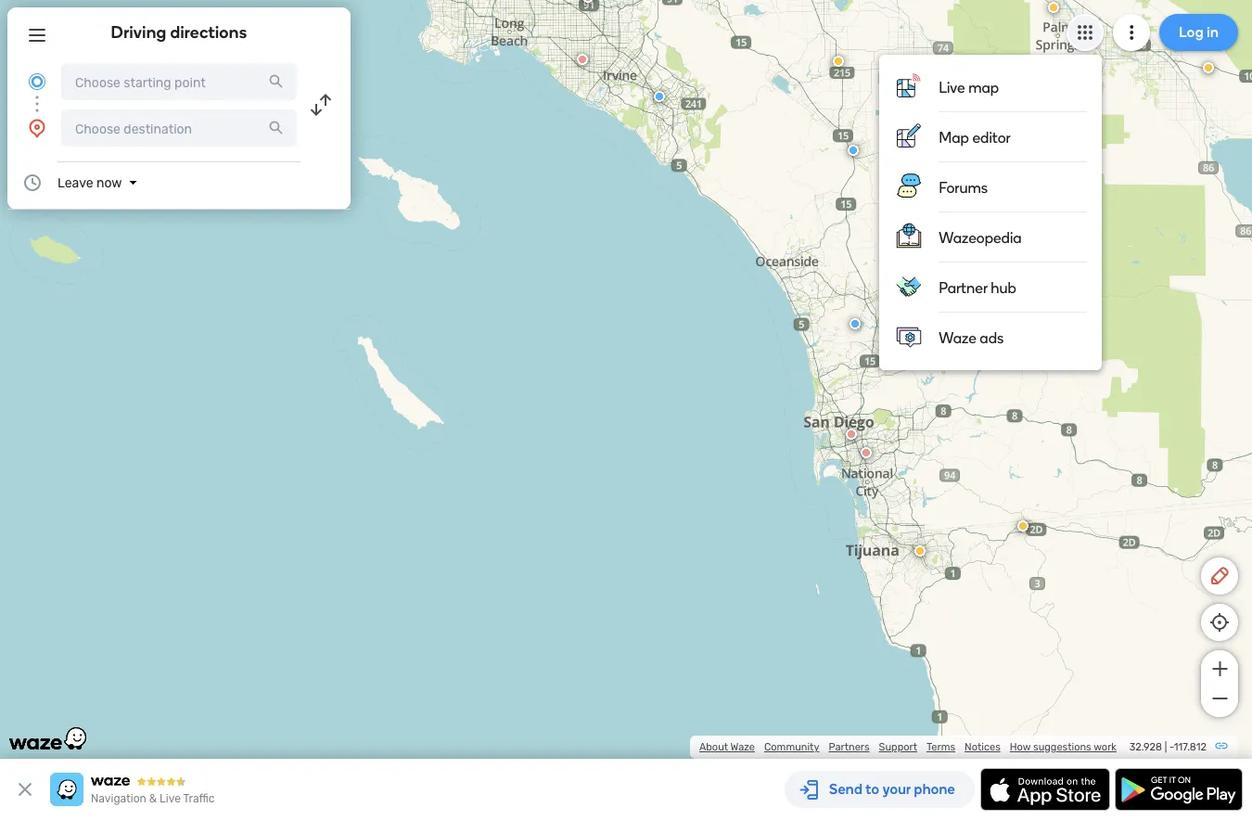 Task type: vqa. For each thing, say whether or not it's contained in the screenshot.
second the map from the right
no



Task type: describe. For each thing, give the bounding box(es) containing it.
waze
[[731, 741, 755, 753]]

2 horizontal spatial hazard image
[[1203, 62, 1214, 73]]

117.812
[[1174, 741, 1207, 753]]

2 vertical spatial road closed image
[[846, 429, 857, 440]]

1 vertical spatial road closed image
[[577, 54, 588, 65]]

location image
[[26, 117, 48, 139]]

0 horizontal spatial hazard image
[[915, 545, 926, 557]]

about
[[699, 741, 728, 753]]

Choose destination text field
[[61, 109, 297, 147]]

clock image
[[21, 172, 44, 194]]

leave
[[58, 175, 93, 190]]

driving directions
[[111, 22, 247, 42]]

support
[[879, 741, 917, 753]]

navigation & live traffic
[[91, 792, 215, 805]]

terms link
[[927, 741, 955, 753]]

notices
[[965, 741, 1001, 753]]

32.928 | -117.812
[[1130, 741, 1207, 753]]

directions
[[170, 22, 247, 42]]

x image
[[14, 778, 36, 801]]

about waze link
[[699, 741, 755, 753]]

traffic
[[183, 792, 215, 805]]

link image
[[1214, 738, 1229, 753]]

navigation
[[91, 792, 146, 805]]

Choose starting point text field
[[61, 63, 297, 100]]

police image
[[654, 91, 665, 102]]

how suggestions work link
[[1010, 741, 1117, 753]]

road closed image
[[861, 447, 872, 458]]

&
[[149, 792, 157, 805]]

suggestions
[[1033, 741, 1092, 753]]



Task type: locate. For each thing, give the bounding box(es) containing it.
partners
[[829, 741, 870, 753]]

notices link
[[965, 741, 1001, 753]]

police image
[[848, 145, 859, 156], [850, 318, 861, 329]]

driving
[[111, 22, 166, 42]]

community
[[764, 741, 820, 753]]

current location image
[[26, 70, 48, 93]]

0 vertical spatial road closed image
[[583, 0, 594, 3]]

32.928
[[1130, 741, 1162, 753]]

1 horizontal spatial hazard image
[[1018, 520, 1029, 532]]

community link
[[764, 741, 820, 753]]

-
[[1170, 741, 1174, 753]]

work
[[1094, 741, 1117, 753]]

hazard image
[[1048, 2, 1059, 13], [915, 545, 926, 557]]

pencil image
[[1209, 565, 1231, 587]]

how
[[1010, 741, 1031, 753]]

hazard image
[[833, 56, 844, 67], [1203, 62, 1214, 73], [1018, 520, 1029, 532]]

terms
[[927, 741, 955, 753]]

1 horizontal spatial hazard image
[[1048, 2, 1059, 13]]

support link
[[879, 741, 917, 753]]

0 vertical spatial hazard image
[[1048, 2, 1059, 13]]

|
[[1165, 741, 1167, 753]]

leave now
[[58, 175, 122, 190]]

about waze community partners support terms notices how suggestions work
[[699, 741, 1117, 753]]

zoom in image
[[1208, 658, 1231, 680]]

1 vertical spatial hazard image
[[915, 545, 926, 557]]

live
[[160, 792, 181, 805]]

now
[[96, 175, 122, 190]]

1 vertical spatial police image
[[850, 318, 861, 329]]

0 horizontal spatial hazard image
[[833, 56, 844, 67]]

0 vertical spatial police image
[[848, 145, 859, 156]]

road closed image
[[583, 0, 594, 3], [577, 54, 588, 65], [846, 429, 857, 440]]

zoom out image
[[1208, 687, 1231, 710]]

partners link
[[829, 741, 870, 753]]



